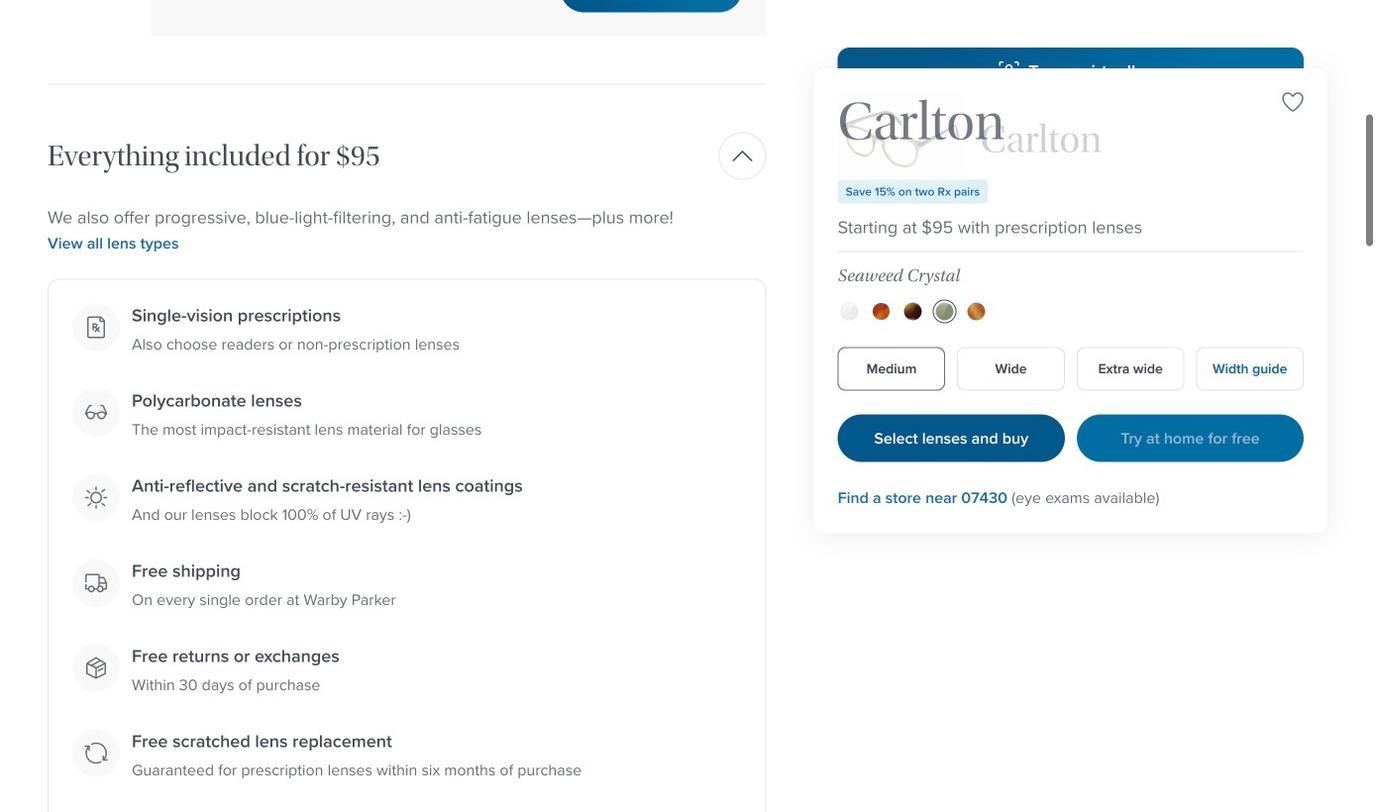 Task type: locate. For each thing, give the bounding box(es) containing it.
crystal button
[[841, 270, 859, 288]]

seaweed-crystal button
[[936, 270, 954, 288]]

frame angle image image
[[838, 74, 965, 169]]



Task type: describe. For each thing, give the bounding box(es) containing it.
ristretto-tortoise button
[[904, 270, 922, 288]]

maple-tortoise button
[[873, 270, 891, 288]]

sequoia-tortoise button
[[968, 270, 986, 288]]

style options for carlton option group
[[838, 267, 1304, 291]]

seaweed crystal image
[[936, 270, 954, 288]]



